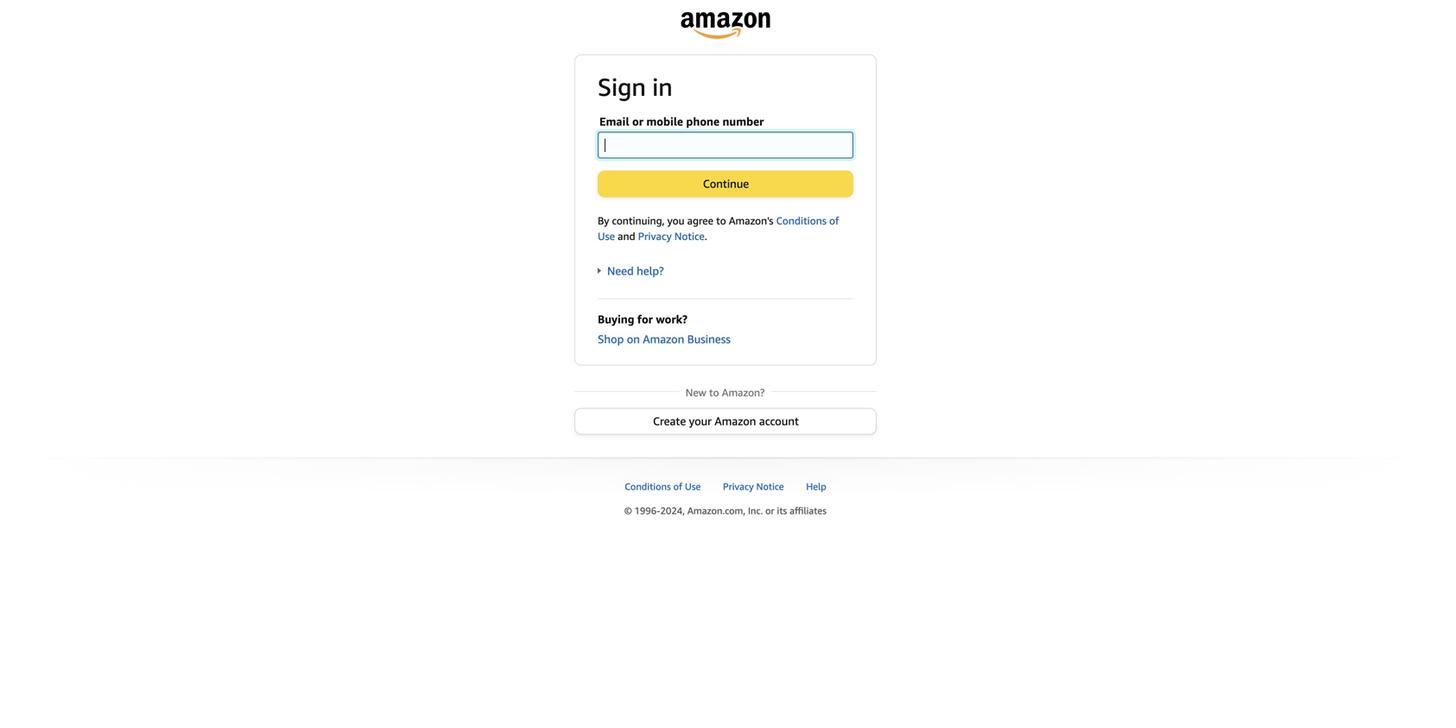 Task type: locate. For each thing, give the bounding box(es) containing it.
1 vertical spatial conditions
[[625, 481, 671, 493]]

of right amazon's
[[830, 215, 839, 227]]

email or mobile phone number
[[600, 115, 764, 128]]

0 vertical spatial use
[[598, 230, 615, 242]]

amazon down work? at top
[[643, 333, 685, 346]]

use up the 2024,
[[685, 481, 701, 493]]

0 horizontal spatial or
[[632, 115, 644, 128]]

privacy notice link
[[638, 230, 705, 242], [723, 481, 787, 493]]

need help? button
[[598, 263, 664, 280]]

0 vertical spatial conditions of use link
[[598, 215, 839, 242]]

to right "new"
[[709, 387, 719, 399]]

1 vertical spatial privacy
[[723, 481, 754, 493]]

of up the 2024,
[[674, 481, 683, 493]]

notice
[[675, 230, 705, 242], [757, 481, 784, 493]]

0 vertical spatial amazon
[[643, 333, 685, 346]]

conditions of use link
[[598, 215, 839, 242], [625, 481, 703, 493]]

1 horizontal spatial privacy
[[723, 481, 754, 493]]

0 vertical spatial of
[[830, 215, 839, 227]]

phone
[[686, 115, 720, 128]]

conditions of use
[[598, 215, 839, 242], [625, 481, 703, 493]]

use for top conditions of use link
[[598, 230, 615, 242]]

privacy notice link down you
[[638, 230, 705, 242]]

notice down by continuing, you agree to amazon's
[[675, 230, 705, 242]]

1 vertical spatial or
[[766, 506, 775, 517]]

0 horizontal spatial privacy
[[638, 230, 672, 242]]

conditions inside 'conditions of use'
[[776, 215, 827, 227]]

1 vertical spatial privacy notice link
[[723, 481, 787, 493]]

need help?
[[607, 264, 664, 278]]

to right agree
[[716, 215, 726, 227]]

1 vertical spatial notice
[[757, 481, 784, 493]]

notice up its
[[757, 481, 784, 493]]

agree
[[687, 215, 714, 227]]

privacy up '© 1996-2024, amazon.com, inc. or its affiliates'
[[723, 481, 754, 493]]

or right email
[[632, 115, 644, 128]]

help
[[806, 481, 829, 493]]

use down the 'by'
[[598, 230, 615, 242]]

0 horizontal spatial privacy notice link
[[638, 230, 705, 242]]

1 horizontal spatial use
[[685, 481, 701, 493]]

1 vertical spatial use
[[685, 481, 701, 493]]

0 horizontal spatial conditions
[[625, 481, 671, 493]]

1 vertical spatial to
[[709, 387, 719, 399]]

new to amazon?
[[686, 387, 765, 399]]

conditions up 1996-
[[625, 481, 671, 493]]

or
[[632, 115, 644, 128], [766, 506, 775, 517]]

privacy
[[638, 230, 672, 242], [723, 481, 754, 493]]

you
[[668, 215, 685, 227]]

create your amazon account
[[653, 415, 799, 428]]

conditions for top conditions of use link
[[776, 215, 827, 227]]

work?
[[656, 313, 688, 326]]

by
[[598, 215, 609, 227]]

need
[[607, 264, 634, 278]]

conditions right amazon's
[[776, 215, 827, 227]]

0 horizontal spatial amazon
[[643, 333, 685, 346]]

of
[[830, 215, 839, 227], [674, 481, 683, 493]]

Email or mobile phone number email field
[[598, 132, 854, 159]]

Continue submit
[[599, 172, 853, 197]]

1 vertical spatial of
[[674, 481, 683, 493]]

1 horizontal spatial amazon
[[715, 415, 756, 428]]

0 vertical spatial privacy
[[638, 230, 672, 242]]

1 vertical spatial amazon
[[715, 415, 756, 428]]

help link
[[806, 481, 829, 493]]

amazon?
[[722, 387, 765, 399]]

use
[[598, 230, 615, 242], [685, 481, 701, 493]]

your
[[689, 415, 712, 428]]

0 horizontal spatial use
[[598, 230, 615, 242]]

and privacy notice .
[[615, 230, 707, 242]]

to
[[716, 215, 726, 227], [709, 387, 719, 399]]

shop
[[598, 333, 624, 346]]

use for the bottom conditions of use link
[[685, 481, 701, 493]]

conditions for the bottom conditions of use link
[[625, 481, 671, 493]]

shop on amazon business link
[[598, 333, 731, 346]]

1 horizontal spatial conditions
[[776, 215, 827, 227]]

or left its
[[766, 506, 775, 517]]

amazon
[[643, 333, 685, 346], [715, 415, 756, 428]]

and
[[618, 230, 636, 242]]

sign
[[598, 73, 646, 102]]

account
[[759, 415, 799, 428]]

conditions
[[776, 215, 827, 227], [625, 481, 671, 493]]

0 horizontal spatial notice
[[675, 230, 705, 242]]

0 vertical spatial conditions
[[776, 215, 827, 227]]

buying
[[598, 313, 635, 326]]

affiliates
[[790, 506, 827, 517]]

amazon down the amazon?
[[715, 415, 756, 428]]

privacy notice link up "inc."
[[723, 481, 787, 493]]

1 vertical spatial conditions of use
[[625, 481, 703, 493]]

0 vertical spatial conditions of use
[[598, 215, 839, 242]]

privacy down continuing,
[[638, 230, 672, 242]]

business
[[688, 333, 731, 346]]

0 horizontal spatial of
[[674, 481, 683, 493]]



Task type: describe. For each thing, give the bounding box(es) containing it.
inc.
[[748, 506, 763, 517]]

0 vertical spatial to
[[716, 215, 726, 227]]

email
[[600, 115, 630, 128]]

by continuing, you agree to amazon's
[[598, 215, 776, 227]]

0 vertical spatial notice
[[675, 230, 705, 242]]

conditions of use for top conditions of use link
[[598, 215, 839, 242]]

help?
[[637, 264, 664, 278]]

number
[[723, 115, 764, 128]]

privacy notice
[[723, 481, 787, 493]]

1 vertical spatial conditions of use link
[[625, 481, 703, 493]]

1 horizontal spatial or
[[766, 506, 775, 517]]

©
[[625, 506, 632, 517]]

buying for work? shop on amazon business
[[598, 313, 731, 346]]

continuing,
[[612, 215, 665, 227]]

create your amazon account link
[[575, 409, 876, 434]]

.
[[705, 230, 707, 242]]

expand image
[[598, 268, 604, 274]]

amazon inside 'buying for work? shop on amazon business'
[[643, 333, 685, 346]]

1 horizontal spatial notice
[[757, 481, 784, 493]]

amazon image
[[681, 12, 770, 39]]

1 horizontal spatial of
[[830, 215, 839, 227]]

new
[[686, 387, 707, 399]]

2024,
[[661, 506, 685, 517]]

1 horizontal spatial privacy notice link
[[723, 481, 787, 493]]

mobile
[[647, 115, 683, 128]]

0 vertical spatial or
[[632, 115, 644, 128]]

its
[[777, 506, 787, 517]]

in
[[652, 73, 673, 102]]

on
[[627, 333, 640, 346]]

0 vertical spatial privacy notice link
[[638, 230, 705, 242]]

1996-
[[635, 506, 661, 517]]

for
[[638, 313, 653, 326]]

amazon's
[[729, 215, 774, 227]]

© 1996-2024, amazon.com, inc. or its affiliates
[[625, 506, 827, 517]]

conditions of use for the bottom conditions of use link
[[625, 481, 703, 493]]

sign in
[[598, 73, 673, 102]]

continue
[[703, 177, 749, 191]]

amazon.com,
[[688, 506, 746, 517]]

create
[[653, 415, 686, 428]]



Task type: vqa. For each thing, say whether or not it's contained in the screenshot.
the bottom Conditions of Use
yes



